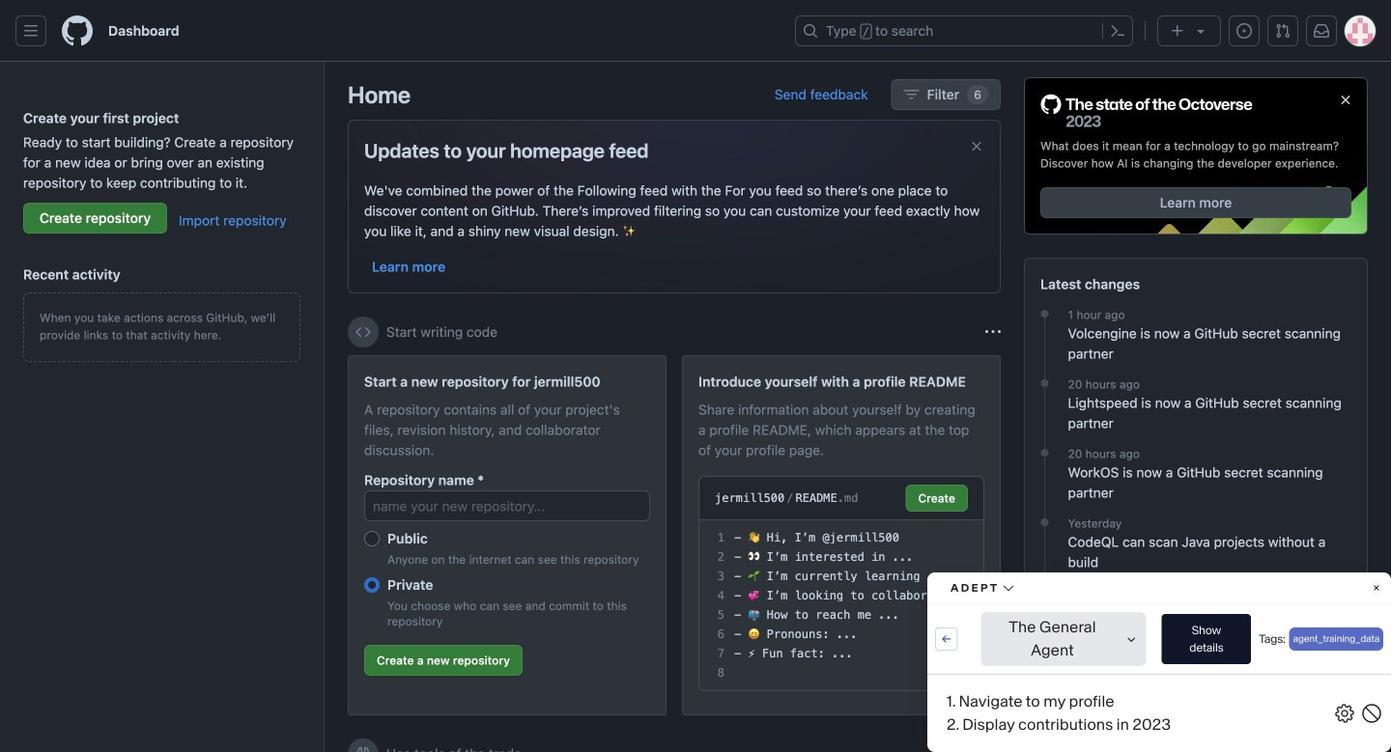 Task type: describe. For each thing, give the bounding box(es) containing it.
star image
[[1041, 726, 1056, 741]]

git pull request image
[[1276, 23, 1291, 39]]

1 dot fill image from the top
[[1038, 307, 1053, 322]]

explore element
[[1025, 77, 1369, 753]]

command palette image
[[1111, 23, 1126, 39]]

account element
[[0, 62, 325, 753]]

dot fill image
[[1038, 515, 1053, 531]]



Task type: vqa. For each thing, say whether or not it's contained in the screenshot.
the bottom dot fill image
yes



Task type: locate. For each thing, give the bounding box(es) containing it.
issue opened image
[[1237, 23, 1253, 39]]

0 vertical spatial dot fill image
[[1038, 307, 1053, 322]]

2 vertical spatial dot fill image
[[1038, 446, 1053, 461]]

explore repositories navigation
[[1025, 633, 1369, 753]]

dot fill image
[[1038, 307, 1053, 322], [1038, 376, 1053, 392], [1038, 446, 1053, 461]]

1 vertical spatial dot fill image
[[1038, 376, 1053, 392]]

homepage image
[[62, 15, 93, 46]]

2 dot fill image from the top
[[1038, 376, 1053, 392]]

triangle down image
[[1194, 23, 1209, 39]]

3 dot fill image from the top
[[1038, 446, 1053, 461]]

notifications image
[[1315, 23, 1330, 39]]

plus image
[[1171, 23, 1186, 39]]



